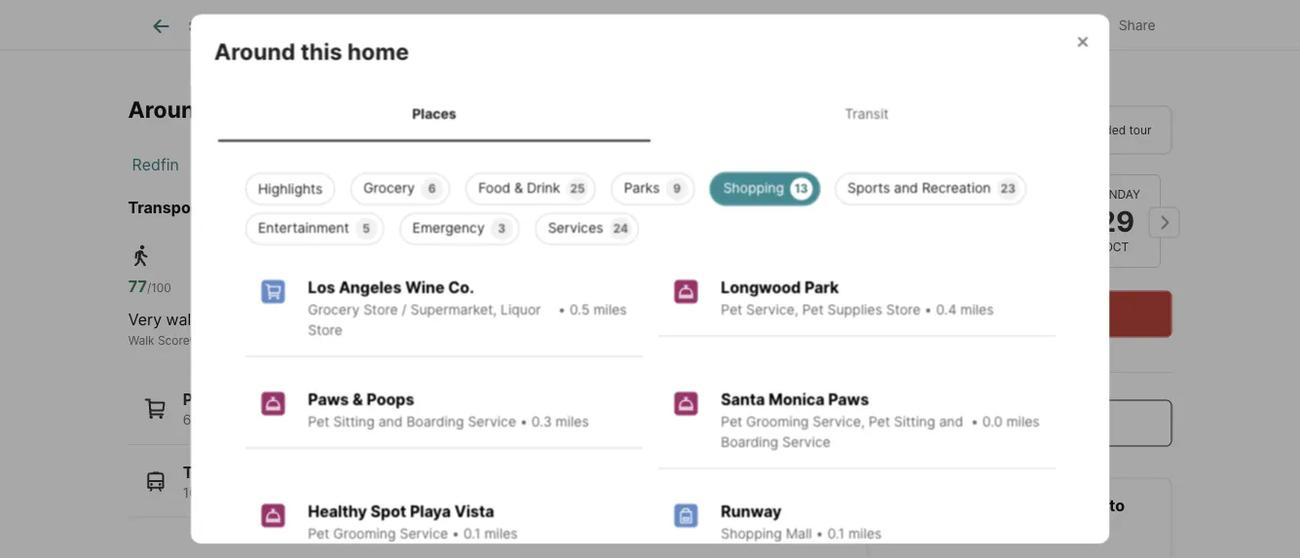 Task type: describe. For each thing, give the bounding box(es) containing it.
7,
[[405, 484, 415, 501]]

self guided tour
[[1064, 123, 1152, 137]]

0.4
[[936, 301, 956, 317]]

search
[[188, 18, 235, 34]]

next image
[[1149, 207, 1180, 238]]

1 horizontal spatial and
[[894, 179, 918, 196]]

grocery for grocery
[[363, 179, 415, 196]]

guided
[[1088, 123, 1126, 137]]

25
[[570, 181, 585, 195]]

villas up "entertainment"
[[284, 198, 326, 217]]

around villas at playa vista - montecito
[[128, 96, 561, 123]]

transit inside some transit transit score
[[317, 333, 355, 347]]

miles inside longwood park pet service, pet supplies store • 0.4 miles
[[960, 301, 994, 317]]

playa vista
[[432, 155, 512, 174]]

parks
[[624, 179, 660, 196]]

redfin link
[[132, 155, 179, 174]]

sitting inside paws & poops pet sitting and boarding service • 0.3 miles
[[333, 413, 374, 429]]

playa vista link
[[432, 155, 512, 174]]

miles inside "santa monica paws pet grooming service, pet sitting and boarding service • 0.0 miles"
[[1006, 413, 1039, 429]]

pet inside paws & poops pet sitting and boarding service • 0.3 miles
[[308, 413, 329, 429]]

9 inside places 6 groceries, 19 restaurants, 9 parks
[[362, 412, 371, 428]]

liquor
[[500, 301, 541, 317]]

angeles for los angeles wine co.
[[338, 277, 401, 296]]

send message
[[964, 413, 1075, 432]]

- inside 'villas at playa vista - montecito (310) 362-3234'
[[1036, 496, 1044, 515]]

healthy spot playa vista pet grooming service • 0.1 miles
[[308, 501, 517, 541]]

transit
[[363, 310, 410, 329]]

r3
[[419, 484, 436, 501]]

transit 108, 110, 14, 16, 3, cc 2, cc 4, cc 7, r3
[[183, 463, 436, 501]]

poops
[[366, 389, 414, 408]]

recreation
[[922, 179, 991, 196]]

sports
[[847, 179, 890, 196]]

out
[[1028, 17, 1051, 34]]

share
[[1119, 17, 1156, 34]]

around this home dialog
[[190, 14, 1110, 558]]

3 tab from the left
[[474, 3, 548, 50]]

schedule tour
[[967, 304, 1073, 323]]

montecito down food
[[447, 198, 525, 217]]

0.3
[[531, 413, 551, 429]]

monica
[[768, 389, 824, 408]]

schedule tour button
[[867, 291, 1172, 337]]

boarding inside "santa monica paws pet grooming service, pet sitting and boarding service • 0.0 miles"
[[721, 433, 778, 450]]

highlights
[[258, 180, 322, 197]]

healthy
[[308, 501, 367, 520]]

around this home element
[[214, 14, 432, 65]]

4 tab from the left
[[548, 3, 654, 50]]

23
[[1000, 181, 1015, 195]]

entertainment
[[258, 219, 349, 236]]

45
[[317, 277, 338, 296]]

4,
[[365, 484, 378, 501]]

transportation
[[128, 198, 242, 217]]

walkable
[[166, 310, 231, 329]]

45 /100
[[317, 277, 362, 296]]

sports and recreation 23
[[847, 179, 1015, 196]]

& for food
[[514, 179, 523, 196]]

service inside "santa monica paws pet grooming service, pet sitting and boarding service • 0.0 miles"
[[782, 433, 830, 450]]

message
[[1007, 413, 1075, 432]]

paws & poops pet sitting and boarding service • 0.3 miles
[[308, 389, 589, 429]]

wine
[[405, 277, 444, 296]]

miles inside healthy spot playa vista pet grooming service • 0.1 miles
[[484, 525, 517, 541]]

walk
[[128, 333, 154, 347]]

playa down places "tab"
[[432, 155, 471, 174]]

27
[[898, 203, 933, 238]]

• inside paws & poops pet sitting and boarding service • 0.3 miles
[[520, 413, 527, 429]]

runway shopping mall • 0.1 miles
[[721, 501, 881, 541]]

1 cc from the left
[[302, 484, 322, 501]]

(310)
[[884, 524, 925, 543]]

favorite button
[[851, 4, 962, 44]]

24
[[613, 221, 628, 235]]

(310) 362-3234 link
[[884, 524, 1007, 543]]

0.1 inside healthy spot playa vista pet grooming service • 0.1 miles
[[463, 525, 480, 541]]

groceries,
[[195, 412, 259, 428]]

x-
[[1014, 17, 1028, 34]]

- up emergency
[[436, 198, 444, 217]]

los for los angeles wine co.
[[308, 277, 335, 296]]

california link
[[210, 155, 280, 174]]

places 6 groceries, 19 restaurants, 9 parks
[[183, 390, 410, 428]]

at inside 'villas at playa vista - montecito (310) 362-3234'
[[930, 496, 945, 515]]

near
[[246, 198, 280, 217]]

list box inside 'around this home' dialog
[[229, 164, 1071, 244]]

self
[[1064, 123, 1085, 137]]

very for very bikeable
[[496, 310, 530, 329]]

sunday
[[1092, 187, 1140, 201]]

2 cc from the left
[[342, 484, 362, 501]]

pet inside healthy spot playa vista pet grooming service • 0.1 miles
[[308, 525, 329, 541]]

3
[[497, 221, 505, 235]]

villas at playa vista - montecito (310) 362-3234
[[884, 496, 1125, 543]]

14,
[[242, 484, 260, 501]]

longwood
[[721, 277, 801, 296]]

search tab list
[[128, 0, 766, 50]]

tour inside list box
[[1129, 123, 1152, 137]]

vista inside healthy spot playa vista pet grooming service • 0.1 miles
[[454, 501, 494, 520]]

tab list inside 'around this home' dialog
[[214, 85, 1086, 141]]

77
[[128, 277, 147, 296]]

& for paws
[[352, 389, 363, 408]]

shopping inside list box
[[723, 179, 784, 196]]

self guided tour list box
[[867, 106, 1172, 154]]

search link
[[150, 15, 235, 38]]

1 horizontal spatial store
[[363, 301, 397, 317]]

spot
[[370, 501, 406, 520]]

supermarket,
[[410, 301, 496, 317]]

- inside tour villas at playa vista - montecito
[[1106, 34, 1115, 58]]

california
[[210, 155, 280, 174]]

0.0
[[982, 413, 1002, 429]]

emergency
[[412, 219, 484, 236]]

santa monica paws pet grooming service, pet sitting and boarding service • 0.0 miles
[[721, 389, 1039, 450]]

2,
[[326, 484, 338, 501]]

co.
[[448, 277, 474, 296]]

send
[[964, 413, 1003, 432]]

montecito up playa vista
[[449, 96, 561, 123]]

/100 for 45
[[338, 281, 362, 295]]



Task type: vqa. For each thing, say whether or not it's contained in the screenshot.
the leftmost a
no



Task type: locate. For each thing, give the bounding box(es) containing it.
& inside paws & poops pet sitting and boarding service • 0.3 miles
[[352, 389, 363, 408]]

food & drink 25
[[478, 179, 585, 196]]

restaurants,
[[282, 412, 359, 428]]

1 vertical spatial grooming
[[333, 525, 396, 541]]

very left bikeable
[[496, 310, 530, 329]]

• inside longwood park pet service, pet supplies store • 0.4 miles
[[924, 301, 932, 317]]

boarding down the poops
[[406, 413, 464, 429]]

grocery store / supermarket, liquor store
[[308, 301, 541, 338]]

0 horizontal spatial cc
[[302, 484, 322, 501]]

6 inside 'around this home' dialog
[[428, 181, 435, 195]]

villas inside tour villas at playa vista - montecito
[[915, 34, 968, 58]]

grooming inside "santa monica paws pet grooming service, pet sitting and boarding service • 0.0 miles"
[[746, 413, 809, 429]]

cc left 7,
[[381, 484, 401, 501]]

1 0.1 from the left
[[463, 525, 480, 541]]

2 very from the left
[[496, 310, 530, 329]]

cc right "2,"
[[342, 484, 362, 501]]

angeles inside 'around this home' dialog
[[338, 277, 401, 296]]

around
[[214, 37, 295, 65], [128, 96, 209, 123]]

paws inside paws & poops pet sitting and boarding service • 0.3 miles
[[308, 389, 349, 408]]

1 horizontal spatial around
[[214, 37, 295, 65]]

2 paws from the left
[[828, 389, 869, 408]]

0 vertical spatial grooming
[[746, 413, 809, 429]]

- up "self guided tour"
[[1106, 34, 1115, 58]]

13
[[794, 181, 808, 195]]

1 horizontal spatial sitting
[[894, 413, 935, 429]]

tour
[[867, 34, 911, 58]]

longwood park pet service, pet supplies store • 0.4 miles
[[721, 277, 994, 317]]

friday 27
[[895, 187, 936, 238]]

vista inside tour villas at playa vista - montecito
[[1052, 34, 1101, 58]]

very walkable walk score ®
[[128, 310, 231, 347]]

los inside 'around this home' dialog
[[308, 277, 335, 296]]

0 vertical spatial tour
[[1129, 123, 1152, 137]]

362-
[[929, 524, 967, 543]]

6 up emergency
[[428, 181, 435, 195]]

0 vertical spatial transit
[[844, 105, 888, 121]]

los for los angeles
[[311, 155, 337, 174]]

/100 inside 77 /100
[[147, 281, 171, 295]]

vista inside 'villas at playa vista - montecito (310) 362-3234'
[[993, 496, 1033, 515]]

1 horizontal spatial tour
[[1129, 123, 1152, 137]]

service, inside longwood park pet service, pet supplies store • 0.4 miles
[[746, 301, 798, 317]]

®
[[189, 333, 197, 347]]

drink
[[526, 179, 560, 196]]

villas down the "favorite"
[[915, 34, 968, 58]]

store down 45
[[308, 321, 342, 338]]

service, down monica
[[812, 413, 864, 429]]

tour right schedule
[[1041, 304, 1073, 323]]

score for transit
[[358, 333, 390, 347]]

and inside "santa monica paws pet grooming service, pet sitting and boarding service • 0.0 miles"
[[939, 413, 963, 429]]

0 horizontal spatial grocery
[[308, 301, 359, 317]]

store left the /
[[363, 301, 397, 317]]

1 horizontal spatial service
[[467, 413, 516, 429]]

pet
[[721, 301, 742, 317], [802, 301, 823, 317], [308, 413, 329, 429], [721, 413, 742, 429], [868, 413, 890, 429], [308, 525, 329, 541]]

shopping down runway
[[721, 525, 782, 541]]

0 vertical spatial shopping
[[723, 179, 784, 196]]

1 /100 from the left
[[147, 281, 171, 295]]

some
[[317, 310, 359, 329]]

boarding inside paws & poops pet sitting and boarding service • 0.3 miles
[[406, 413, 464, 429]]

and up 27
[[894, 179, 918, 196]]

1 vertical spatial boarding
[[721, 433, 778, 450]]

2 horizontal spatial and
[[939, 413, 963, 429]]

/100 up very walkable walk score ®
[[147, 281, 171, 295]]

1 vertical spatial service,
[[812, 413, 864, 429]]

score right walk
[[158, 333, 189, 347]]

2 score from the left
[[358, 333, 390, 347]]

around for around this home
[[214, 37, 295, 65]]

29
[[1098, 203, 1134, 238]]

transit inside tab
[[844, 105, 888, 121]]

6 left groceries,
[[183, 412, 191, 428]]

angeles up transit
[[338, 277, 401, 296]]

1 vertical spatial &
[[352, 389, 363, 408]]

sitting left send
[[894, 413, 935, 429]]

1 vertical spatial shopping
[[721, 525, 782, 541]]

places
[[412, 105, 456, 121], [183, 390, 233, 409]]

places up the playa vista link on the top left of page
[[412, 105, 456, 121]]

los up highlights
[[311, 155, 337, 174]]

grocery inside list box
[[363, 179, 415, 196]]

tab list
[[214, 85, 1086, 141]]

vista
[[1052, 34, 1101, 58], [371, 96, 428, 123], [475, 155, 512, 174], [393, 198, 433, 217], [993, 496, 1033, 515], [454, 501, 494, 520]]

1 horizontal spatial score
[[358, 333, 390, 347]]

very bikeable
[[496, 310, 596, 329]]

2 tab from the left
[[360, 3, 474, 50]]

service down monica
[[782, 433, 830, 450]]

2 horizontal spatial store
[[886, 301, 920, 317]]

1 tab from the left
[[257, 3, 360, 50]]

places inside places "tab"
[[412, 105, 456, 121]]

very up walk
[[128, 310, 162, 329]]

montecito down message
[[1047, 496, 1125, 515]]

0 horizontal spatial store
[[308, 321, 342, 338]]

-
[[1106, 34, 1115, 58], [434, 96, 444, 123], [436, 198, 444, 217], [1036, 496, 1044, 515]]

grocery
[[363, 179, 415, 196], [308, 301, 359, 317]]

1 horizontal spatial transit
[[317, 333, 355, 347]]

paws right monica
[[828, 389, 869, 408]]

0 horizontal spatial 0.1
[[463, 525, 480, 541]]

0.5
[[569, 301, 589, 317]]

1 horizontal spatial /100
[[338, 281, 362, 295]]

0 vertical spatial service
[[467, 413, 516, 429]]

very
[[128, 310, 162, 329], [496, 310, 530, 329]]

0 vertical spatial 9
[[673, 181, 680, 195]]

playa inside tour villas at playa vista - montecito
[[996, 34, 1047, 58]]

very for very walkable walk score ®
[[128, 310, 162, 329]]

0 horizontal spatial grooming
[[333, 525, 396, 541]]

villas inside 'villas at playa vista - montecito (310) 362-3234'
[[884, 496, 926, 515]]

/100 inside 45 /100
[[338, 281, 362, 295]]

paws up restaurants, in the left bottom of the page
[[308, 389, 349, 408]]

& right food
[[514, 179, 523, 196]]

and left send
[[939, 413, 963, 429]]

playa down r3
[[410, 501, 451, 520]]

77 /100
[[128, 277, 171, 296]]

0 vertical spatial boarding
[[406, 413, 464, 429]]

around this home
[[214, 37, 409, 65]]

• inside "santa monica paws pet grooming service, pet sitting and boarding service • 0.0 miles"
[[971, 413, 978, 429]]

0 vertical spatial service,
[[746, 301, 798, 317]]

score inside very walkable walk score ®
[[158, 333, 189, 347]]

1 very from the left
[[128, 310, 162, 329]]

playa inside 'villas at playa vista - montecito (310) 362-3234'
[[948, 496, 989, 515]]

& left the poops
[[352, 389, 363, 408]]

1 vertical spatial los
[[308, 277, 335, 296]]

1 paws from the left
[[308, 389, 349, 408]]

1 horizontal spatial grooming
[[746, 413, 809, 429]]

1 sitting from the left
[[333, 413, 374, 429]]

1 horizontal spatial very
[[496, 310, 530, 329]]

los angeles link
[[311, 155, 401, 174]]

food
[[478, 179, 510, 196]]

tab
[[257, 3, 360, 50], [360, 3, 474, 50], [474, 3, 548, 50], [548, 3, 654, 50], [654, 3, 750, 50]]

0.1 inside runway shopping mall • 0.1 miles
[[827, 525, 844, 541]]

x-out button
[[970, 4, 1067, 44]]

oct
[[1104, 240, 1129, 254]]

playa up 'los angeles' link
[[307, 96, 366, 123]]

0 horizontal spatial service
[[399, 525, 448, 541]]

places tab
[[218, 89, 650, 137]]

service left 0.3
[[467, 413, 516, 429]]

around up redfin
[[128, 96, 209, 123]]

los angeles wine co.
[[308, 277, 474, 296]]

9 right parks
[[673, 181, 680, 195]]

service,
[[746, 301, 798, 317], [812, 413, 864, 429]]

angeles
[[341, 155, 401, 174], [338, 277, 401, 296]]

1 horizontal spatial service,
[[812, 413, 864, 429]]

0 horizontal spatial paws
[[308, 389, 349, 408]]

2 vertical spatial transit
[[183, 463, 236, 482]]

0 vertical spatial &
[[514, 179, 523, 196]]

park
[[804, 277, 839, 296]]

&
[[514, 179, 523, 196], [352, 389, 363, 408]]

- down message
[[1036, 496, 1044, 515]]

los up some
[[308, 277, 335, 296]]

0 horizontal spatial very
[[128, 310, 162, 329]]

1 horizontal spatial paws
[[828, 389, 869, 408]]

montecito down tour
[[867, 63, 964, 87]]

miles inside runway shopping mall • 0.1 miles
[[848, 525, 881, 541]]

grocery down 45
[[308, 301, 359, 317]]

tour right guided
[[1129, 123, 1152, 137]]

angeles for los angeles
[[341, 155, 401, 174]]

very inside very walkable walk score ®
[[128, 310, 162, 329]]

1 horizontal spatial places
[[412, 105, 456, 121]]

2 /100 from the left
[[338, 281, 362, 295]]

tour
[[1129, 123, 1152, 137], [1041, 304, 1073, 323]]

tour inside button
[[1041, 304, 1073, 323]]

tab list containing places
[[214, 85, 1086, 141]]

0.1
[[463, 525, 480, 541], [827, 525, 844, 541]]

transit inside transit 108, 110, 14, 16, 3, cc 2, cc 4, cc 7, r3
[[183, 463, 236, 482]]

playa up "3234"
[[948, 496, 989, 515]]

villas up (310)
[[884, 496, 926, 515]]

transit for transit 108, 110, 14, 16, 3, cc 2, cc 4, cc 7, r3
[[183, 463, 236, 482]]

around for around villas at playa vista - montecito
[[128, 96, 209, 123]]

around down search
[[214, 37, 295, 65]]

0 vertical spatial los
[[311, 155, 337, 174]]

sitting left parks
[[333, 413, 374, 429]]

1 vertical spatial places
[[183, 390, 233, 409]]

list box
[[229, 164, 1071, 244]]

sunday 29 oct
[[1092, 187, 1140, 254]]

2 horizontal spatial cc
[[381, 484, 401, 501]]

places up groceries,
[[183, 390, 233, 409]]

friday
[[895, 187, 936, 201]]

option
[[867, 106, 1018, 154]]

0 horizontal spatial /100
[[147, 281, 171, 295]]

store inside longwood park pet service, pet supplies store • 0.4 miles
[[886, 301, 920, 317]]

3234
[[966, 524, 1007, 543]]

angeles down around villas at playa vista - montecito
[[341, 155, 401, 174]]

montecito inside tour villas at playa vista - montecito
[[867, 63, 964, 87]]

montecito inside 'villas at playa vista - montecito (310) 362-3234'
[[1047, 496, 1125, 515]]

los
[[311, 155, 337, 174], [308, 277, 335, 296]]

0 horizontal spatial 9
[[362, 412, 371, 428]]

1 vertical spatial transit
[[317, 333, 355, 347]]

at inside tour villas at playa vista - montecito
[[973, 34, 991, 58]]

0 horizontal spatial around
[[128, 96, 209, 123]]

• inside runway shopping mall • 0.1 miles
[[816, 525, 823, 541]]

grocery down 'los angeles' link
[[363, 179, 415, 196]]

2 sitting from the left
[[894, 413, 935, 429]]

shopping left '13'
[[723, 179, 784, 196]]

0 horizontal spatial score
[[158, 333, 189, 347]]

0 horizontal spatial tour
[[1041, 304, 1073, 323]]

5 tab from the left
[[654, 3, 750, 50]]

transit tab
[[650, 89, 1083, 137]]

playa inside healthy spot playa vista pet grooming service • 0.1 miles
[[410, 501, 451, 520]]

3,
[[286, 484, 298, 501]]

1 vertical spatial around
[[128, 96, 209, 123]]

28
[[998, 203, 1034, 238]]

1 horizontal spatial cc
[[342, 484, 362, 501]]

santa
[[721, 389, 765, 408]]

places inside places 6 groceries, 19 restaurants, 9 parks
[[183, 390, 233, 409]]

playa down x-
[[996, 34, 1047, 58]]

1 horizontal spatial &
[[514, 179, 523, 196]]

shopping inside runway shopping mall • 0.1 miles
[[721, 525, 782, 541]]

0 horizontal spatial sitting
[[333, 413, 374, 429]]

mall
[[785, 525, 812, 541]]

1 score from the left
[[158, 333, 189, 347]]

0 horizontal spatial transit
[[183, 463, 236, 482]]

0 horizontal spatial and
[[378, 413, 402, 429]]

1 horizontal spatial 9
[[673, 181, 680, 195]]

0 horizontal spatial service,
[[746, 301, 798, 317]]

2 horizontal spatial transit
[[844, 105, 888, 121]]

home
[[347, 37, 409, 65]]

2 0.1 from the left
[[827, 525, 844, 541]]

score for walkable
[[158, 333, 189, 347]]

paws inside "santa monica paws pet grooming service, pet sitting and boarding service • 0.0 miles"
[[828, 389, 869, 408]]

transit down some
[[317, 333, 355, 347]]

1 vertical spatial tour
[[1041, 304, 1073, 323]]

0 vertical spatial around
[[214, 37, 295, 65]]

19
[[263, 412, 278, 428]]

2 vertical spatial service
[[399, 525, 448, 541]]

0 vertical spatial 6
[[428, 181, 435, 195]]

9 left parks
[[362, 412, 371, 428]]

1 vertical spatial 9
[[362, 412, 371, 428]]

some transit transit score
[[317, 310, 410, 347]]

sitting inside "santa monica paws pet grooming service, pet sitting and boarding service • 0.0 miles"
[[894, 413, 935, 429]]

transit
[[844, 105, 888, 121], [317, 333, 355, 347], [183, 463, 236, 482]]

1 horizontal spatial boarding
[[721, 433, 778, 450]]

tour villas at playa vista - montecito
[[867, 34, 1115, 87]]

1 horizontal spatial grocery
[[363, 179, 415, 196]]

grocery for grocery store / supermarket, liquor store
[[308, 301, 359, 317]]

/100 for 77
[[147, 281, 171, 295]]

and down the poops
[[378, 413, 402, 429]]

1 vertical spatial angeles
[[338, 277, 401, 296]]

playa up 5 at left top
[[348, 198, 389, 217]]

score down transit
[[358, 333, 390, 347]]

1 vertical spatial 6
[[183, 412, 191, 428]]

108,
[[183, 484, 210, 501]]

score inside some transit transit score
[[358, 333, 390, 347]]

boarding down the santa
[[721, 433, 778, 450]]

/
[[401, 301, 406, 317]]

store left 0.4
[[886, 301, 920, 317]]

grooming down monica
[[746, 413, 809, 429]]

miles inside paws & poops pet sitting and boarding service • 0.3 miles
[[555, 413, 589, 429]]

sitting
[[333, 413, 374, 429], [894, 413, 935, 429]]

places for places
[[412, 105, 456, 121]]

runway
[[721, 501, 781, 520]]

9 inside 'around this home' dialog
[[673, 181, 680, 195]]

cc left "2,"
[[302, 484, 322, 501]]

service inside healthy spot playa vista pet grooming service • 0.1 miles
[[399, 525, 448, 541]]

parks
[[375, 412, 410, 428]]

0 vertical spatial places
[[412, 105, 456, 121]]

service, inside "santa monica paws pet grooming service, pet sitting and boarding service • 0.0 miles"
[[812, 413, 864, 429]]

services
[[548, 219, 603, 236]]

0 horizontal spatial &
[[352, 389, 363, 408]]

1 vertical spatial grocery
[[308, 301, 359, 317]]

services 24
[[548, 219, 628, 236]]

cc
[[302, 484, 322, 501], [342, 484, 362, 501], [381, 484, 401, 501]]

grocery inside grocery store / supermarket, liquor store
[[308, 301, 359, 317]]

service down r3
[[399, 525, 448, 541]]

1 horizontal spatial 0.1
[[827, 525, 844, 541]]

grooming inside healthy spot playa vista pet grooming service • 0.1 miles
[[333, 525, 396, 541]]

service, down longwood
[[746, 301, 798, 317]]

2 horizontal spatial service
[[782, 433, 830, 450]]

0 horizontal spatial 6
[[183, 412, 191, 428]]

store
[[363, 301, 397, 317], [886, 301, 920, 317], [308, 321, 342, 338]]

villas up the california link
[[214, 96, 275, 123]]

0 vertical spatial angeles
[[341, 155, 401, 174]]

0 vertical spatial grocery
[[363, 179, 415, 196]]

bikeable
[[534, 310, 596, 329]]

• 0.5 miles
[[558, 301, 626, 317]]

grooming down spot
[[333, 525, 396, 541]]

x-out
[[1014, 17, 1051, 34]]

and
[[894, 179, 918, 196], [378, 413, 402, 429], [939, 413, 963, 429]]

6 inside places 6 groceries, 19 restaurants, 9 parks
[[183, 412, 191, 428]]

transit down tour
[[844, 105, 888, 121]]

saturday
[[985, 187, 1046, 201]]

1 vertical spatial service
[[782, 433, 830, 450]]

- up the playa vista link on the top left of page
[[434, 96, 444, 123]]

around inside dialog
[[214, 37, 295, 65]]

16,
[[264, 484, 282, 501]]

1 horizontal spatial 6
[[428, 181, 435, 195]]

6
[[428, 181, 435, 195], [183, 412, 191, 428]]

0 horizontal spatial boarding
[[406, 413, 464, 429]]

saturday 28
[[985, 187, 1046, 238]]

transit for transit
[[844, 105, 888, 121]]

110,
[[213, 484, 238, 501]]

redfin
[[132, 155, 179, 174]]

3 cc from the left
[[381, 484, 401, 501]]

favorite
[[894, 17, 946, 34]]

/100
[[147, 281, 171, 295], [338, 281, 362, 295]]

• inside healthy spot playa vista pet grooming service • 0.1 miles
[[452, 525, 459, 541]]

share button
[[1075, 4, 1172, 44]]

service inside paws & poops pet sitting and boarding service • 0.3 miles
[[467, 413, 516, 429]]

places for places 6 groceries, 19 restaurants, 9 parks
[[183, 390, 233, 409]]

and inside paws & poops pet sitting and boarding service • 0.3 miles
[[378, 413, 402, 429]]

0 horizontal spatial places
[[183, 390, 233, 409]]

list box containing grocery
[[229, 164, 1071, 244]]

transit up 108,
[[183, 463, 236, 482]]

/100 up some
[[338, 281, 362, 295]]

transportation near villas at playa vista - montecito
[[128, 198, 525, 217]]



